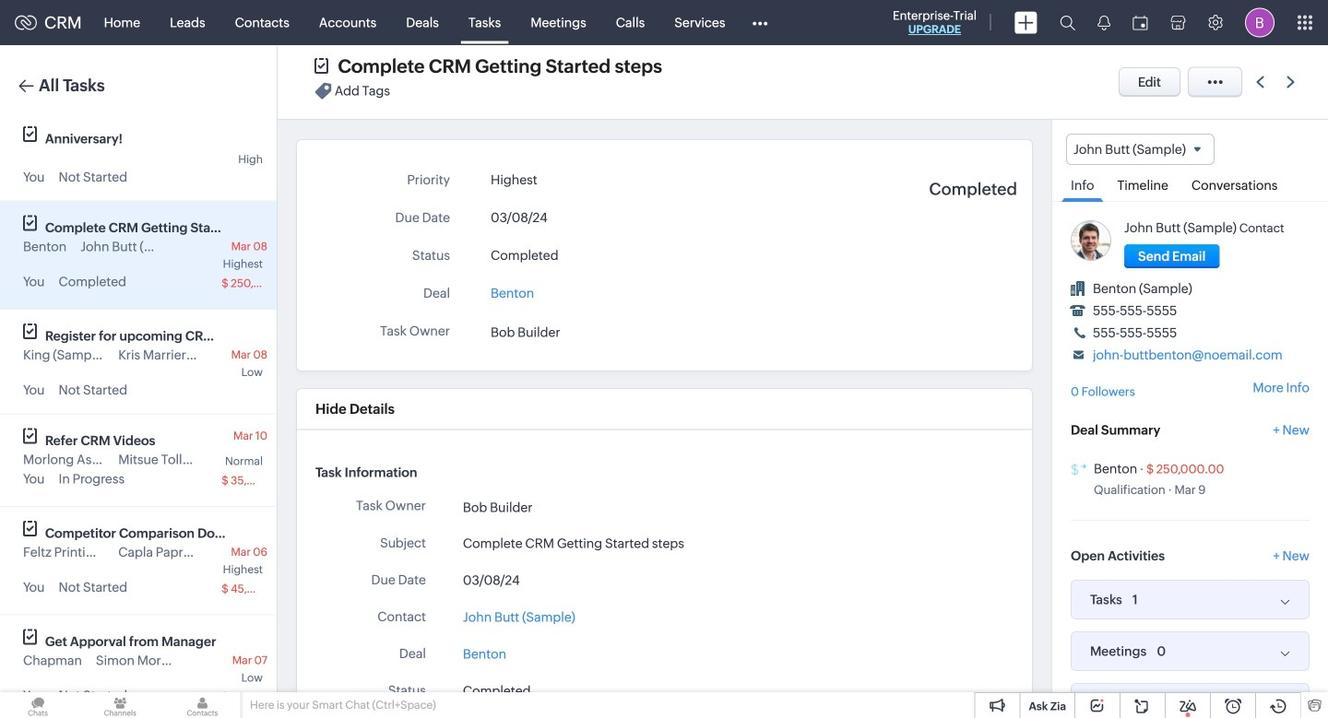 Task type: describe. For each thing, give the bounding box(es) containing it.
previous record image
[[1257, 76, 1265, 88]]

search image
[[1060, 15, 1076, 30]]

chats image
[[0, 693, 76, 719]]

create menu image
[[1015, 12, 1038, 34]]

Other Modules field
[[741, 8, 780, 37]]

search element
[[1049, 0, 1087, 45]]

profile image
[[1246, 8, 1275, 37]]

signals element
[[1087, 0, 1122, 45]]



Task type: locate. For each thing, give the bounding box(es) containing it.
channels image
[[82, 693, 158, 719]]

next record image
[[1287, 76, 1299, 88]]

create menu element
[[1004, 0, 1049, 45]]

logo image
[[15, 15, 37, 30]]

signals image
[[1098, 15, 1111, 30]]

None field
[[1067, 134, 1215, 165]]

contacts image
[[165, 693, 240, 719]]

calendar image
[[1133, 15, 1149, 30]]

profile element
[[1235, 0, 1286, 45]]

None button
[[1125, 245, 1220, 269]]



Task type: vqa. For each thing, say whether or not it's contained in the screenshot.
SEARCH element
yes



